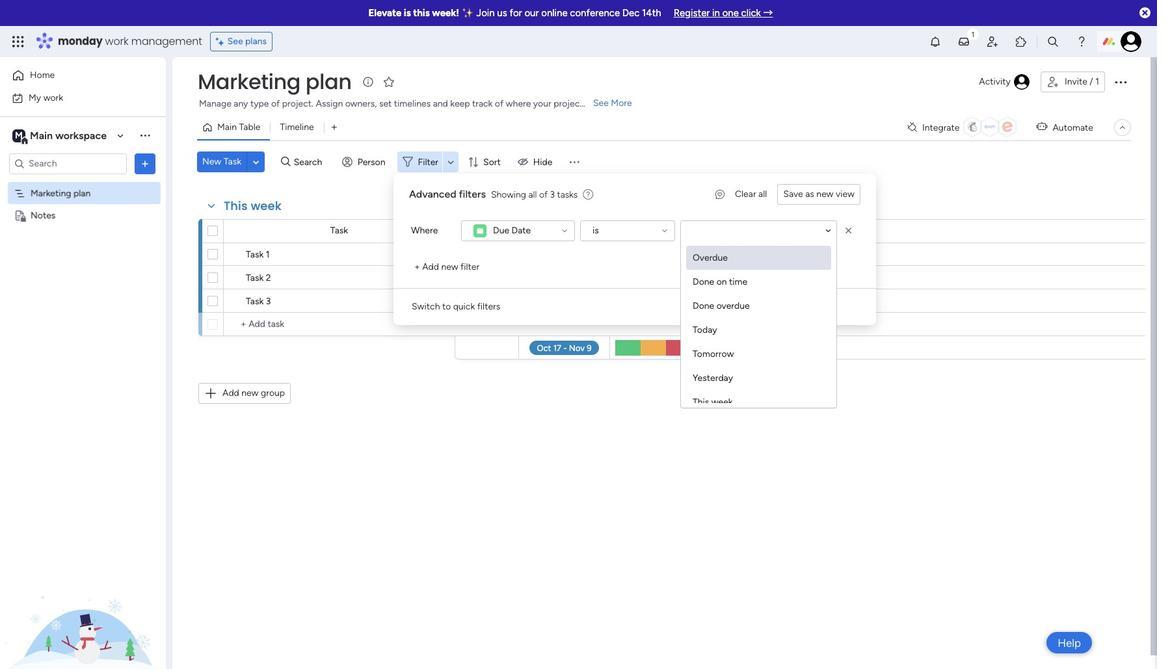 Task type: describe. For each thing, give the bounding box(es) containing it.
home
[[30, 70, 55, 81]]

advanced
[[409, 188, 456, 200]]

my work button
[[8, 87, 140, 108]]

hide
[[533, 156, 553, 167]]

notes
[[31, 210, 56, 221]]

us
[[497, 7, 507, 19]]

marketing inside list box
[[31, 188, 71, 199]]

tasks
[[557, 189, 578, 200]]

autopilot image
[[1036, 119, 1047, 135]]

due date inside field
[[546, 225, 584, 236]]

workspace
[[55, 129, 107, 141]]

collapse board header image
[[1117, 122, 1128, 133]]

3 inside "advanced filters showing all of 3 tasks"
[[550, 189, 555, 200]]

nov 5
[[553, 273, 576, 283]]

+ Add task text field
[[230, 317, 449, 332]]

project
[[554, 98, 583, 109]]

new for view
[[817, 189, 834, 200]]

this week inside list box
[[693, 397, 733, 408]]

one
[[722, 7, 739, 19]]

see more link
[[592, 97, 633, 110]]

/
[[1090, 76, 1093, 87]]

home button
[[8, 65, 140, 86]]

list box containing overdue
[[681, 241, 836, 414]]

lottie animation image
[[0, 538, 166, 669]]

in
[[712, 7, 720, 19]]

nov
[[553, 273, 569, 283]]

click
[[741, 7, 761, 19]]

v2 done deadline image
[[524, 272, 534, 284]]

add inside + add new filter 'button'
[[422, 261, 439, 273]]

save as new view
[[783, 189, 855, 200]]

main table
[[217, 122, 260, 133]]

monday
[[58, 34, 102, 49]]

showing
[[491, 189, 526, 200]]

14th
[[642, 7, 661, 19]]

as
[[805, 189, 814, 200]]

this week inside field
[[224, 198, 282, 214]]

assign
[[316, 98, 343, 109]]

switch to quick filters
[[412, 301, 500, 312]]

learn more image
[[583, 189, 593, 201]]

switch to quick filters button
[[407, 297, 506, 317]]

see plans button
[[210, 32, 273, 51]]

my work
[[29, 92, 63, 103]]

elevate
[[368, 7, 401, 19]]

of inside "advanced filters showing all of 3 tasks"
[[539, 189, 548, 200]]

track
[[472, 98, 493, 109]]

+ add new filter button
[[409, 257, 485, 278]]

column information image for due date
[[593, 226, 603, 236]]

filter
[[418, 156, 438, 167]]

activity button
[[974, 72, 1035, 92]]

quick
[[453, 301, 475, 312]]

1 date from the left
[[512, 225, 531, 236]]

tomorrow
[[693, 349, 734, 360]]

for
[[510, 7, 522, 19]]

sort
[[483, 156, 501, 167]]

0 horizontal spatial is
[[404, 7, 411, 19]]

1 horizontal spatial marketing plan
[[198, 67, 352, 96]]

group
[[261, 388, 285, 399]]

see for see plans
[[227, 36, 243, 47]]

1 inside button
[[1096, 76, 1099, 87]]

save
[[783, 189, 803, 200]]

main for main workspace
[[30, 129, 53, 141]]

see for see more
[[593, 98, 609, 109]]

activity
[[979, 76, 1011, 87]]

search everything image
[[1047, 35, 1060, 48]]

project.
[[282, 98, 314, 109]]

task 1
[[246, 249, 270, 260]]

options image
[[139, 157, 152, 170]]

invite members image
[[986, 35, 999, 48]]

main table button
[[197, 117, 270, 138]]

angle down image
[[253, 157, 259, 167]]

add new group button
[[198, 383, 291, 404]]

remove sort image
[[842, 224, 855, 237]]

Marketing plan field
[[194, 67, 355, 96]]

inbox image
[[957, 35, 970, 48]]

Search field
[[291, 153, 330, 171]]

1 vertical spatial marketing plan
[[31, 188, 91, 199]]

where
[[411, 225, 438, 236]]

your
[[533, 98, 551, 109]]

automate
[[1053, 122, 1093, 133]]

any
[[234, 98, 248, 109]]

+ add new filter
[[414, 261, 480, 273]]

on for done
[[717, 276, 727, 288]]

new task button
[[197, 152, 247, 172]]

switch
[[412, 301, 440, 312]]

overdue
[[717, 301, 750, 312]]

person button
[[337, 152, 393, 172]]

status
[[640, 225, 667, 236]]

add view image
[[332, 123, 337, 132]]

save as new view button
[[778, 184, 861, 205]]

task for task 1
[[246, 249, 264, 260]]

workspace options image
[[139, 129, 152, 142]]

timeline
[[280, 122, 314, 133]]

timeline button
[[270, 117, 324, 138]]

filters inside button
[[477, 301, 500, 312]]

see more
[[593, 98, 632, 109]]

work for my
[[43, 92, 63, 103]]

help button
[[1047, 632, 1092, 654]]

working on it
[[626, 249, 680, 260]]

plans
[[245, 36, 267, 47]]

0 horizontal spatial 3
[[266, 296, 271, 307]]

1 image
[[967, 27, 979, 41]]

done for done
[[643, 272, 664, 283]]

more
[[611, 98, 632, 109]]

Due Date field
[[542, 224, 587, 238]]

due inside due date field
[[546, 225, 562, 236]]

table
[[239, 122, 260, 133]]

m
[[15, 130, 23, 141]]

register in one click → link
[[674, 7, 773, 19]]

online
[[541, 7, 568, 19]]

manage any type of project. assign owners, set timelines and keep track of where your project stands.
[[199, 98, 614, 109]]

0 vertical spatial filters
[[459, 188, 486, 200]]



Task type: locate. For each thing, give the bounding box(es) containing it.
add left group on the bottom of page
[[222, 388, 239, 399]]

1 horizontal spatial this week
[[693, 397, 733, 408]]

clear
[[735, 189, 756, 200]]

1 up 2
[[266, 249, 270, 260]]

done up today
[[693, 301, 714, 312]]

due down showing
[[493, 225, 509, 236]]

0 vertical spatial this week
[[224, 198, 282, 214]]

1 vertical spatial add
[[222, 388, 239, 399]]

this inside the this week field
[[224, 198, 248, 214]]

0 horizontal spatial of
[[271, 98, 280, 109]]

Search in workspace field
[[27, 156, 109, 171]]

0 horizontal spatial work
[[43, 92, 63, 103]]

1 horizontal spatial new
[[441, 261, 458, 273]]

1 vertical spatial plan
[[74, 188, 91, 199]]

add inside 'add new group' button
[[222, 388, 239, 399]]

0 vertical spatial see
[[227, 36, 243, 47]]

new left "filter"
[[441, 261, 458, 273]]

this week down angle down icon
[[224, 198, 282, 214]]

2 horizontal spatial of
[[539, 189, 548, 200]]

column information image
[[593, 226, 603, 236], [679, 226, 690, 236]]

1 vertical spatial this week
[[693, 397, 733, 408]]

0 vertical spatial on
[[662, 249, 673, 260]]

of left tasks
[[539, 189, 548, 200]]

this down yesterday
[[693, 397, 709, 408]]

is right due date field
[[593, 225, 599, 236]]

1 horizontal spatial column information image
[[679, 226, 690, 236]]

0 horizontal spatial see
[[227, 36, 243, 47]]

week
[[251, 198, 282, 214], [711, 397, 733, 408]]

hide button
[[512, 152, 560, 172]]

0 vertical spatial is
[[404, 7, 411, 19]]

0 horizontal spatial due date
[[493, 225, 531, 236]]

plan up assign
[[306, 67, 352, 96]]

main for main table
[[217, 122, 237, 133]]

0 horizontal spatial new
[[241, 388, 259, 399]]

notifications image
[[929, 35, 942, 48]]

marketing up any
[[198, 67, 301, 96]]

main inside the workspace selection element
[[30, 129, 53, 141]]

add right +
[[422, 261, 439, 273]]

1 horizontal spatial all
[[758, 189, 767, 200]]

join
[[476, 7, 495, 19]]

help image
[[1075, 35, 1088, 48]]

new right as
[[817, 189, 834, 200]]

overdue
[[693, 252, 728, 263]]

new inside button
[[241, 388, 259, 399]]

0 horizontal spatial 1
[[266, 249, 270, 260]]

main workspace
[[30, 129, 107, 141]]

main
[[217, 122, 237, 133], [30, 129, 53, 141]]

new inside 'button'
[[441, 261, 458, 273]]

new left group on the bottom of page
[[241, 388, 259, 399]]

working
[[626, 249, 660, 260]]

marketing
[[198, 67, 301, 96], [31, 188, 71, 199]]

0 horizontal spatial marketing
[[31, 188, 71, 199]]

owner
[[473, 225, 501, 236]]

integrate
[[922, 122, 960, 133]]

v2 search image
[[281, 155, 291, 169]]

invite / 1 button
[[1041, 72, 1105, 92]]

on inside list box
[[717, 276, 727, 288]]

task inside new task button
[[224, 156, 241, 167]]

marketing plan
[[198, 67, 352, 96], [31, 188, 91, 199]]

filter button
[[397, 152, 459, 172]]

new
[[817, 189, 834, 200], [441, 261, 458, 273], [241, 388, 259, 399]]

marketing plan up the type
[[198, 67, 352, 96]]

1 vertical spatial work
[[43, 92, 63, 103]]

1 vertical spatial week
[[711, 397, 733, 408]]

1 horizontal spatial work
[[105, 34, 128, 49]]

on left it
[[662, 249, 673, 260]]

→
[[763, 7, 773, 19]]

v2 user feedback image
[[715, 188, 725, 201]]

0 vertical spatial add
[[422, 261, 439, 273]]

week down angle down icon
[[251, 198, 282, 214]]

filter
[[461, 261, 480, 273]]

0 horizontal spatial main
[[30, 129, 53, 141]]

0 horizontal spatial week
[[251, 198, 282, 214]]

task 2
[[246, 273, 271, 284]]

register
[[674, 7, 710, 19]]

where
[[506, 98, 531, 109]]

is left this
[[404, 7, 411, 19]]

menu image
[[568, 155, 581, 168]]

1 vertical spatial filters
[[477, 301, 500, 312]]

main right workspace image
[[30, 129, 53, 141]]

column information image for status
[[679, 226, 690, 236]]

private board image
[[14, 209, 26, 221]]

due date
[[493, 225, 531, 236], [546, 225, 584, 236]]

workspace image
[[12, 128, 25, 143]]

1
[[1096, 76, 1099, 87], [266, 249, 270, 260]]

kendall parks image
[[1121, 31, 1142, 52]]

1 horizontal spatial 3
[[550, 189, 555, 200]]

1 horizontal spatial add
[[422, 261, 439, 273]]

task
[[224, 156, 241, 167], [330, 225, 348, 236], [246, 249, 264, 260], [246, 273, 264, 284], [246, 296, 264, 307]]

dapulse integrations image
[[907, 123, 917, 132]]

1 vertical spatial new
[[441, 261, 458, 273]]

1 column information image from the left
[[593, 226, 603, 236]]

elevate is this week! ✨ join us for our online conference dec 14th
[[368, 7, 661, 19]]

1 vertical spatial see
[[593, 98, 609, 109]]

show board description image
[[361, 75, 376, 88]]

done on time
[[693, 276, 747, 288]]

add
[[422, 261, 439, 273], [222, 388, 239, 399]]

2 column information image from the left
[[679, 226, 690, 236]]

this
[[224, 198, 248, 214], [693, 397, 709, 408]]

due down tasks
[[546, 225, 562, 236]]

arrow down image
[[443, 154, 459, 170]]

2 all from the left
[[528, 189, 537, 200]]

this inside list box
[[693, 397, 709, 408]]

1 horizontal spatial 1
[[1096, 76, 1099, 87]]

view
[[836, 189, 855, 200]]

due date down showing
[[493, 225, 531, 236]]

2 date from the left
[[564, 225, 584, 236]]

all inside "advanced filters showing all of 3 tasks"
[[528, 189, 537, 200]]

on for working
[[662, 249, 673, 260]]

task for task 2
[[246, 273, 264, 284]]

This week field
[[221, 198, 285, 215]]

0 horizontal spatial date
[[512, 225, 531, 236]]

week inside field
[[251, 198, 282, 214]]

filters right quick
[[477, 301, 500, 312]]

new for filter
[[441, 261, 458, 273]]

sort button
[[463, 152, 509, 172]]

of right the track
[[495, 98, 504, 109]]

conference
[[570, 7, 620, 19]]

✨
[[462, 7, 474, 19]]

new task
[[202, 156, 241, 167]]

1 due date from the left
[[493, 225, 531, 236]]

0 horizontal spatial due
[[493, 225, 509, 236]]

my
[[29, 92, 41, 103]]

1 vertical spatial on
[[717, 276, 727, 288]]

register in one click →
[[674, 7, 773, 19]]

2 horizontal spatial new
[[817, 189, 834, 200]]

dec
[[622, 7, 640, 19]]

3 left tasks
[[550, 189, 555, 200]]

1 right /
[[1096, 76, 1099, 87]]

new inside button
[[817, 189, 834, 200]]

work
[[105, 34, 128, 49], [43, 92, 63, 103]]

add to favorites image
[[383, 75, 396, 88]]

0 horizontal spatial on
[[662, 249, 673, 260]]

3 down 2
[[266, 296, 271, 307]]

done
[[643, 272, 664, 283], [693, 276, 714, 288], [693, 301, 714, 312]]

1 horizontal spatial on
[[717, 276, 727, 288]]

on left time
[[717, 276, 727, 288]]

column information image up it
[[679, 226, 690, 236]]

main inside 'button'
[[217, 122, 237, 133]]

1 vertical spatial this
[[693, 397, 709, 408]]

done down overdue
[[693, 276, 714, 288]]

done down 'working on it'
[[643, 272, 664, 283]]

our
[[525, 7, 539, 19]]

due date down tasks
[[546, 225, 584, 236]]

1 vertical spatial marketing
[[31, 188, 71, 199]]

0 vertical spatial marketing
[[198, 67, 301, 96]]

1 due from the left
[[493, 225, 509, 236]]

select product image
[[12, 35, 25, 48]]

0 vertical spatial week
[[251, 198, 282, 214]]

0 vertical spatial plan
[[306, 67, 352, 96]]

0 horizontal spatial this
[[224, 198, 248, 214]]

all right clear
[[758, 189, 767, 200]]

1 horizontal spatial week
[[711, 397, 733, 408]]

due
[[493, 225, 509, 236], [546, 225, 562, 236]]

advanced filters showing all of 3 tasks
[[409, 188, 578, 200]]

0 horizontal spatial add
[[222, 388, 239, 399]]

this week down yesterday
[[693, 397, 733, 408]]

all inside button
[[758, 189, 767, 200]]

see left more
[[593, 98, 609, 109]]

Status field
[[637, 224, 670, 238]]

0 vertical spatial new
[[817, 189, 834, 200]]

1 vertical spatial 3
[[266, 296, 271, 307]]

week down yesterday
[[711, 397, 733, 408]]

0 horizontal spatial all
[[528, 189, 537, 200]]

list box containing marketing plan
[[0, 180, 166, 402]]

invite / 1
[[1065, 76, 1099, 87]]

main left 'table'
[[217, 122, 237, 133]]

task 3
[[246, 296, 271, 307]]

manage
[[199, 98, 231, 109]]

1 horizontal spatial due
[[546, 225, 562, 236]]

filters down sort popup button
[[459, 188, 486, 200]]

1 horizontal spatial date
[[564, 225, 584, 236]]

1 horizontal spatial list box
[[681, 241, 836, 414]]

plan down search in workspace field
[[74, 188, 91, 199]]

options image
[[1113, 74, 1129, 90]]

1 horizontal spatial see
[[593, 98, 609, 109]]

1 vertical spatial is
[[593, 225, 599, 236]]

stands.
[[585, 98, 614, 109]]

0 horizontal spatial list box
[[0, 180, 166, 402]]

clear all
[[735, 189, 767, 200]]

this down new task button on the left of page
[[224, 198, 248, 214]]

0 vertical spatial marketing plan
[[198, 67, 352, 96]]

1 horizontal spatial of
[[495, 98, 504, 109]]

of right the type
[[271, 98, 280, 109]]

see plans
[[227, 36, 267, 47]]

None field
[[688, 220, 691, 244]]

today
[[693, 325, 717, 336]]

invite
[[1065, 76, 1087, 87]]

0 vertical spatial work
[[105, 34, 128, 49]]

date right owner
[[512, 225, 531, 236]]

0 horizontal spatial column information image
[[593, 226, 603, 236]]

work inside the my work button
[[43, 92, 63, 103]]

1 horizontal spatial this
[[693, 397, 709, 408]]

1 horizontal spatial main
[[217, 122, 237, 133]]

timelines
[[394, 98, 431, 109]]

new
[[202, 156, 221, 167]]

all right showing
[[528, 189, 537, 200]]

1 horizontal spatial marketing
[[198, 67, 301, 96]]

Owner field
[[470, 224, 504, 238]]

management
[[131, 34, 202, 49]]

0 horizontal spatial plan
[[74, 188, 91, 199]]

clear all button
[[730, 184, 772, 205]]

2 due from the left
[[546, 225, 562, 236]]

option
[[0, 181, 166, 184]]

plan inside list box
[[74, 188, 91, 199]]

column information image right due date field
[[593, 226, 603, 236]]

work for monday
[[105, 34, 128, 49]]

keep
[[450, 98, 470, 109]]

filters
[[459, 188, 486, 200], [477, 301, 500, 312]]

2 due date from the left
[[546, 225, 584, 236]]

1 all from the left
[[758, 189, 767, 200]]

0 vertical spatial 1
[[1096, 76, 1099, 87]]

list box
[[0, 180, 166, 402], [681, 241, 836, 414]]

help
[[1058, 636, 1081, 649]]

lottie animation element
[[0, 538, 166, 669]]

3
[[550, 189, 555, 200], [266, 296, 271, 307]]

1 horizontal spatial is
[[593, 225, 599, 236]]

marketing up notes
[[31, 188, 71, 199]]

0 horizontal spatial this week
[[224, 198, 282, 214]]

date down tasks
[[564, 225, 584, 236]]

add new group
[[222, 388, 285, 399]]

2 vertical spatial new
[[241, 388, 259, 399]]

task for task 3
[[246, 296, 264, 307]]

apps image
[[1015, 35, 1028, 48]]

work right the my
[[43, 92, 63, 103]]

1 horizontal spatial due date
[[546, 225, 584, 236]]

week!
[[432, 7, 459, 19]]

0 horizontal spatial marketing plan
[[31, 188, 91, 199]]

monday work management
[[58, 34, 202, 49]]

date inside field
[[564, 225, 584, 236]]

done for done overdue
[[693, 301, 714, 312]]

work right monday
[[105, 34, 128, 49]]

0 vertical spatial this
[[224, 198, 248, 214]]

it
[[675, 249, 680, 260]]

marketing plan up notes
[[31, 188, 91, 199]]

workspace selection element
[[12, 128, 109, 145]]

to
[[442, 301, 451, 312]]

done for done on time
[[693, 276, 714, 288]]

this
[[413, 7, 430, 19]]

1 vertical spatial 1
[[266, 249, 270, 260]]

type
[[250, 98, 269, 109]]

0 vertical spatial 3
[[550, 189, 555, 200]]

see inside button
[[227, 36, 243, 47]]

1 horizontal spatial plan
[[306, 67, 352, 96]]

see left plans
[[227, 36, 243, 47]]



Task type: vqa. For each thing, say whether or not it's contained in the screenshot.
first add to favorites icon from the bottom
no



